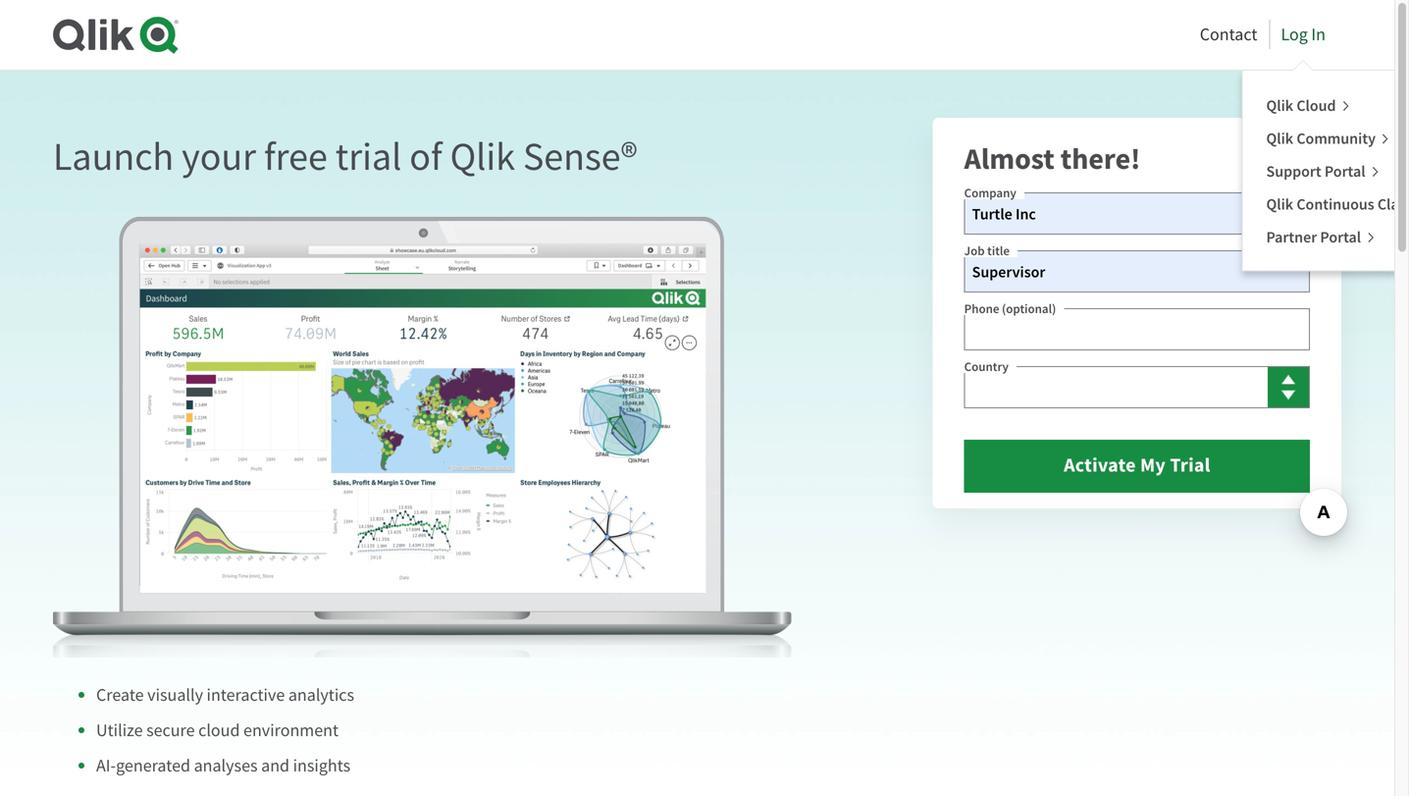 Task type: locate. For each thing, give the bounding box(es) containing it.
log in
[[1282, 23, 1326, 45]]

ai-generated analyses and insights
[[96, 755, 351, 777]]

community
[[1297, 128, 1376, 149]]

qlik inside 'link'
[[1267, 194, 1294, 215]]

Company text field
[[965, 192, 1311, 235]]

portal for partner portal
[[1321, 227, 1362, 248]]

None submit
[[965, 440, 1311, 493]]

portal down 'qlik continuous class'
[[1321, 227, 1362, 248]]

portal
[[1325, 161, 1366, 182], [1321, 227, 1362, 248]]

your
[[182, 132, 256, 182]]

phone (optional)
[[965, 300, 1057, 317]]

portal up the qlik continuous class 'link'
[[1325, 161, 1366, 182]]

interactive
[[207, 684, 285, 707]]

ai-
[[96, 755, 116, 777]]

qlik inside qlik community link
[[1267, 128, 1294, 149]]

qlik cloud link
[[1267, 94, 1352, 117]]

partner
[[1267, 227, 1318, 248]]

analytics
[[288, 684, 354, 707]]

qlik for qlik continuous class
[[1267, 194, 1294, 215]]

qlik inside qlik cloud link
[[1267, 95, 1294, 116]]

qlik up partner
[[1267, 194, 1294, 215]]

create
[[96, 684, 144, 707]]

qlik
[[1267, 95, 1294, 116], [1267, 128, 1294, 149], [450, 132, 515, 182], [1267, 194, 1294, 215]]

secure
[[146, 719, 195, 742]]

company
[[965, 185, 1017, 201]]

qlik cloud
[[1267, 95, 1340, 116]]

qlik continuous class
[[1267, 194, 1410, 215]]

0 vertical spatial portal
[[1325, 161, 1366, 182]]

almost there!
[[965, 139, 1141, 179]]

Job title text field
[[965, 250, 1311, 293]]

partner portal
[[1267, 227, 1365, 248]]

launch
[[53, 132, 174, 182]]

analyses
[[194, 755, 258, 777]]

of
[[410, 132, 442, 182]]

1 vertical spatial portal
[[1321, 227, 1362, 248]]

almost
[[965, 139, 1055, 179]]

qlik up support
[[1267, 128, 1294, 149]]

generated
[[116, 755, 190, 777]]

cloud
[[198, 719, 240, 742]]

job
[[965, 243, 985, 259]]

qlik left cloud
[[1267, 95, 1294, 116]]

contact
[[1200, 23, 1258, 45]]



Task type: vqa. For each thing, say whether or not it's contained in the screenshot.
Continuous
yes



Task type: describe. For each thing, give the bounding box(es) containing it.
phone
[[965, 300, 1000, 317]]

create visually interactive analytics
[[96, 684, 354, 707]]

qlik community link
[[1267, 126, 1391, 150]]

free
[[264, 132, 328, 182]]

partner portal link
[[1267, 225, 1377, 249]]

launch your free trial of qlik sense®
[[53, 132, 638, 182]]

Phone (optional) text field
[[965, 308, 1311, 351]]

(optional)
[[1002, 300, 1057, 317]]

trial
[[336, 132, 402, 182]]

job title
[[965, 243, 1010, 259]]

country
[[965, 358, 1009, 375]]

support portal
[[1267, 161, 1369, 182]]

sense®
[[523, 132, 638, 182]]

contact link
[[1200, 17, 1258, 50]]

and
[[261, 755, 290, 777]]

qlik for qlik cloud
[[1267, 95, 1294, 116]]

log
[[1282, 23, 1308, 45]]

class
[[1378, 194, 1410, 215]]

qlik continuous class link
[[1267, 192, 1410, 216]]

log in link
[[1282, 17, 1326, 50]]

environment
[[244, 719, 339, 742]]

in
[[1312, 23, 1326, 45]]

utilize secure cloud environment
[[96, 719, 339, 742]]

support portal link
[[1267, 159, 1381, 183]]

support
[[1267, 161, 1322, 182]]

qlik for qlik community
[[1267, 128, 1294, 149]]

there!
[[1061, 139, 1141, 179]]

qlik right of
[[450, 132, 515, 182]]

go to the home page. image
[[53, 16, 179, 54]]

portal for support portal
[[1325, 161, 1366, 182]]

title
[[988, 243, 1010, 259]]

continuous
[[1297, 194, 1375, 215]]

visually
[[147, 684, 203, 707]]

insights
[[293, 755, 351, 777]]

cloud
[[1297, 95, 1337, 116]]

qlik community
[[1267, 128, 1380, 149]]

utilize
[[96, 719, 143, 742]]



